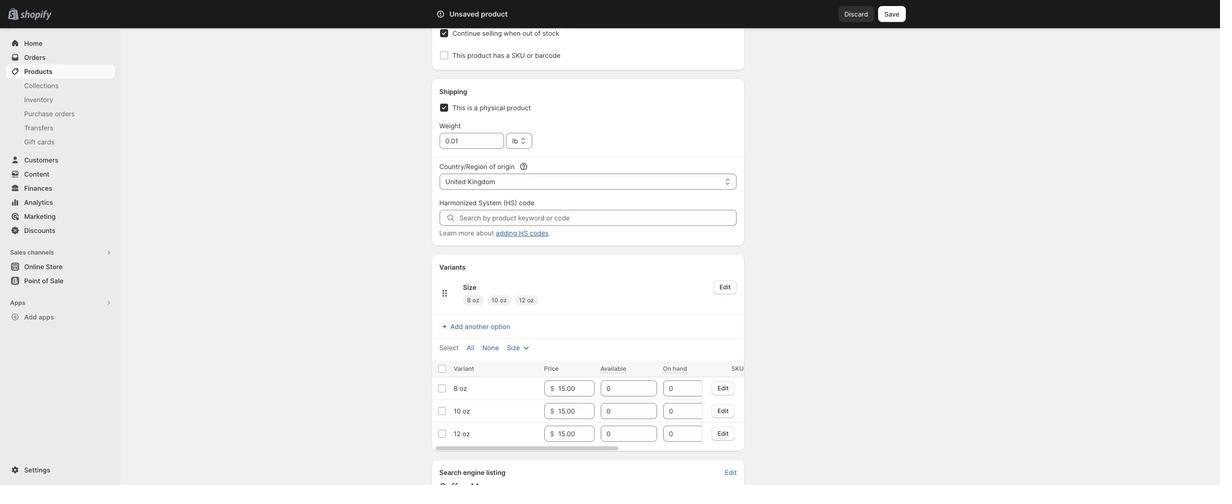 Task type: describe. For each thing, give the bounding box(es) containing it.
country/region of origin
[[439, 163, 515, 171]]

options element containing 8 oz
[[454, 385, 467, 393]]

collections link
[[6, 79, 115, 93]]

online store link
[[6, 260, 115, 274]]

1 horizontal spatial 12 oz
[[519, 297, 534, 304]]

edit for 8 oz
[[718, 385, 729, 392]]

united kingdom
[[445, 178, 495, 186]]

0 horizontal spatial 10 oz
[[454, 407, 470, 416]]

this product has a sku or barcode
[[453, 51, 561, 59]]

continue selling when out of stock
[[453, 29, 559, 37]]

customers
[[24, 156, 58, 164]]

save
[[885, 10, 900, 18]]

weight
[[439, 122, 461, 130]]

inventory
[[24, 96, 53, 104]]

physical
[[480, 104, 505, 112]]

selling
[[482, 29, 502, 37]]

orders
[[55, 110, 75, 118]]

harmonized system (hs) code
[[439, 199, 535, 207]]

adding
[[496, 229, 517, 237]]

apps button
[[6, 296, 115, 310]]

location
[[457, 3, 482, 11]]

orders
[[24, 53, 46, 61]]

edit button for 8 oz
[[712, 382, 735, 396]]

edit inside dropdown button
[[720, 284, 731, 291]]

Weight text field
[[439, 133, 504, 149]]

$ text field for 8 oz
[[558, 381, 595, 397]]

(hs)
[[503, 199, 517, 207]]

shop location
[[439, 3, 482, 11]]

edit button for 12 oz
[[712, 427, 735, 441]]

learn more about adding hs codes
[[439, 229, 549, 237]]

store
[[46, 263, 63, 271]]

0 horizontal spatial a
[[474, 104, 478, 112]]

0 vertical spatial 10
[[492, 297, 498, 304]]

search engine listing
[[439, 469, 506, 477]]

apps
[[39, 313, 54, 321]]

marketing
[[24, 213, 56, 221]]

0 vertical spatial a
[[506, 51, 510, 59]]

add another option
[[451, 323, 510, 331]]

2 horizontal spatial of
[[534, 29, 541, 37]]

$ text field
[[558, 426, 595, 442]]

0 horizontal spatial 12
[[454, 430, 461, 438]]

0 horizontal spatial 8
[[454, 385, 458, 393]]

content link
[[6, 167, 115, 181]]

kingdom
[[468, 178, 495, 186]]

discounts link
[[6, 224, 115, 238]]

lb
[[512, 137, 518, 145]]

products
[[24, 67, 52, 76]]

learn
[[439, 229, 457, 237]]

add another option button
[[433, 320, 516, 334]]

adding hs codes link
[[496, 229, 549, 237]]

analytics link
[[6, 195, 115, 210]]

$ for 10 oz
[[550, 407, 554, 416]]

search button
[[464, 6, 756, 22]]

shopify image
[[20, 10, 51, 21]]

out
[[522, 29, 533, 37]]

system
[[479, 199, 502, 207]]

sales channels
[[10, 249, 54, 256]]

settings link
[[6, 463, 115, 477]]

none button
[[476, 341, 505, 355]]

marketing link
[[6, 210, 115, 224]]

listing
[[486, 469, 506, 477]]

united
[[445, 178, 466, 186]]

shop
[[439, 3, 455, 11]]

size inside dropdown button
[[507, 344, 520, 352]]

Harmonized System (HS) code text field
[[460, 210, 737, 226]]

variants
[[439, 263, 466, 271]]

product for unsaved
[[481, 10, 508, 18]]

products link
[[6, 64, 115, 79]]

1 horizontal spatial 8
[[467, 297, 471, 304]]

point of sale button
[[0, 274, 121, 288]]

discounts
[[24, 227, 55, 235]]

edit for 10 oz
[[718, 407, 729, 415]]

transfers
[[24, 124, 53, 132]]

finances
[[24, 184, 52, 192]]

on
[[663, 365, 671, 373]]

country/region
[[439, 163, 488, 171]]

online store button
[[0, 260, 121, 274]]

variant
[[454, 365, 474, 373]]

gift cards
[[24, 138, 55, 146]]

this is a physical product
[[453, 104, 531, 112]]

edit button
[[714, 281, 737, 295]]

origin
[[497, 163, 515, 171]]

code
[[519, 199, 535, 207]]

home link
[[6, 36, 115, 50]]

purchase orders
[[24, 110, 75, 118]]



Task type: vqa. For each thing, say whether or not it's contained in the screenshot.
⌘ K
no



Task type: locate. For each thing, give the bounding box(es) containing it.
discard
[[845, 10, 868, 18]]

1 horizontal spatial of
[[489, 163, 496, 171]]

edit button for 10 oz
[[712, 404, 735, 418]]

12 up size dropdown button
[[519, 297, 526, 304]]

of left origin
[[489, 163, 496, 171]]

hand
[[673, 365, 687, 373]]

cards
[[37, 138, 55, 146]]

1 horizontal spatial sku
[[732, 365, 744, 373]]

10 down 'variant'
[[454, 407, 461, 416]]

2 vertical spatial $
[[550, 430, 554, 438]]

2 $ from the top
[[550, 407, 554, 416]]

sales
[[10, 249, 26, 256]]

point of sale
[[24, 277, 63, 285]]

another
[[465, 323, 489, 331]]

2 vertical spatial options element
[[454, 430, 470, 438]]

sales channels button
[[6, 246, 115, 260]]

collections
[[24, 82, 59, 90]]

3 options element from the top
[[454, 430, 470, 438]]

size button
[[501, 341, 537, 355]]

size
[[463, 284, 477, 292], [507, 344, 520, 352]]

product for this
[[467, 51, 492, 59]]

1 vertical spatial add
[[451, 323, 463, 331]]

8 oz down 'variant'
[[454, 385, 467, 393]]

0 vertical spatial this
[[453, 51, 466, 59]]

search up selling
[[481, 10, 502, 18]]

channels
[[27, 249, 54, 256]]

0 vertical spatial options element
[[454, 385, 467, 393]]

available
[[601, 365, 626, 373]]

apps
[[10, 299, 25, 307]]

1 vertical spatial of
[[489, 163, 496, 171]]

8 down 'variant'
[[454, 385, 458, 393]]

$ text field up $ text field
[[558, 403, 595, 420]]

of inside 'button'
[[42, 277, 48, 285]]

1 horizontal spatial 12
[[519, 297, 526, 304]]

search for search engine listing
[[439, 469, 462, 477]]

analytics
[[24, 198, 53, 206]]

codes
[[530, 229, 549, 237]]

about
[[476, 229, 494, 237]]

$ text field
[[558, 381, 595, 397], [558, 403, 595, 420]]

1 vertical spatial $
[[550, 407, 554, 416]]

8 oz up add another option button
[[467, 297, 480, 304]]

oz
[[473, 297, 480, 304], [500, 297, 507, 304], [527, 297, 534, 304], [459, 385, 467, 393], [462, 407, 470, 416], [462, 430, 470, 438]]

gift cards link
[[6, 135, 115, 149]]

1 vertical spatial size
[[507, 344, 520, 352]]

search inside button
[[481, 10, 502, 18]]

a right has
[[506, 51, 510, 59]]

none
[[482, 344, 499, 352]]

point
[[24, 277, 40, 285]]

10 up option
[[492, 297, 498, 304]]

sale
[[50, 277, 63, 285]]

1 vertical spatial $ text field
[[558, 403, 595, 420]]

0 vertical spatial $
[[550, 385, 554, 393]]

1 options element from the top
[[454, 385, 467, 393]]

continue
[[453, 29, 480, 37]]

product
[[481, 10, 508, 18], [467, 51, 492, 59], [507, 104, 531, 112]]

or
[[527, 51, 533, 59]]

add apps button
[[6, 310, 115, 324]]

1 this from the top
[[453, 51, 466, 59]]

all button
[[461, 341, 480, 355]]

2 options element from the top
[[454, 407, 470, 416]]

0 horizontal spatial add
[[24, 313, 37, 321]]

on hand
[[663, 365, 687, 373]]

add left another
[[451, 323, 463, 331]]

sku
[[512, 51, 525, 59], [732, 365, 744, 373]]

of for point of sale
[[42, 277, 48, 285]]

0 vertical spatial product
[[481, 10, 508, 18]]

1 horizontal spatial 10 oz
[[492, 297, 507, 304]]

$ text field down price
[[558, 381, 595, 397]]

10
[[492, 297, 498, 304], [454, 407, 461, 416]]

shipping
[[439, 88, 467, 96]]

online
[[24, 263, 44, 271]]

of right the out
[[534, 29, 541, 37]]

0 vertical spatial add
[[24, 313, 37, 321]]

add left apps
[[24, 313, 37, 321]]

transfers link
[[6, 121, 115, 135]]

harmonized
[[439, 199, 477, 207]]

options element containing 10 oz
[[454, 407, 470, 416]]

online store
[[24, 263, 63, 271]]

1 horizontal spatial 10
[[492, 297, 498, 304]]

add for add another option
[[451, 323, 463, 331]]

price
[[544, 365, 559, 373]]

3 $ from the top
[[550, 430, 554, 438]]

0 vertical spatial $ text field
[[558, 381, 595, 397]]

8 oz
[[467, 297, 480, 304], [454, 385, 467, 393]]

1 vertical spatial 10 oz
[[454, 407, 470, 416]]

1 horizontal spatial size
[[507, 344, 520, 352]]

1 vertical spatial 8 oz
[[454, 385, 467, 393]]

1 vertical spatial sku
[[732, 365, 744, 373]]

10 oz up option
[[492, 297, 507, 304]]

this left is
[[453, 104, 466, 112]]

0 vertical spatial size
[[463, 284, 477, 292]]

options element
[[454, 385, 467, 393], [454, 407, 470, 416], [454, 430, 470, 438]]

1 vertical spatial this
[[453, 104, 466, 112]]

add
[[24, 313, 37, 321], [451, 323, 463, 331]]

product left has
[[467, 51, 492, 59]]

1 vertical spatial search
[[439, 469, 462, 477]]

0 horizontal spatial sku
[[512, 51, 525, 59]]

1 horizontal spatial 8 oz
[[467, 297, 480, 304]]

search for search
[[481, 10, 502, 18]]

12 up search engine listing
[[454, 430, 461, 438]]

1 vertical spatial a
[[474, 104, 478, 112]]

1 vertical spatial options element
[[454, 407, 470, 416]]

product up selling
[[481, 10, 508, 18]]

unsaved
[[449, 10, 479, 18]]

purchase
[[24, 110, 53, 118]]

8
[[467, 297, 471, 304], [454, 385, 458, 393]]

content
[[24, 170, 49, 178]]

stock
[[543, 29, 559, 37]]

2 vertical spatial product
[[507, 104, 531, 112]]

of for country/region of origin
[[489, 163, 496, 171]]

edit
[[720, 284, 731, 291], [718, 385, 729, 392], [718, 407, 729, 415], [718, 430, 729, 437], [725, 469, 737, 477]]

engine
[[463, 469, 485, 477]]

None number field
[[601, 381, 642, 397], [663, 381, 704, 397], [601, 403, 642, 420], [663, 403, 704, 420], [601, 426, 642, 442], [663, 426, 704, 442], [601, 381, 642, 397], [663, 381, 704, 397], [601, 403, 642, 420], [663, 403, 704, 420], [601, 426, 642, 442], [663, 426, 704, 442]]

size right none button
[[507, 344, 520, 352]]

$ for 8 oz
[[550, 385, 554, 393]]

2 $ text field from the top
[[558, 403, 595, 420]]

1 vertical spatial 12
[[454, 430, 461, 438]]

0 horizontal spatial 10
[[454, 407, 461, 416]]

size down variants
[[463, 284, 477, 292]]

0 vertical spatial 8
[[467, 297, 471, 304]]

search left engine
[[439, 469, 462, 477]]

12 oz up search engine listing
[[454, 430, 470, 438]]

1 horizontal spatial search
[[481, 10, 502, 18]]

0 horizontal spatial size
[[463, 284, 477, 292]]

add for add apps
[[24, 313, 37, 321]]

unsaved product
[[449, 10, 508, 18]]

0 vertical spatial search
[[481, 10, 502, 18]]

this down continue
[[453, 51, 466, 59]]

finances link
[[6, 181, 115, 195]]

product right physical
[[507, 104, 531, 112]]

barcode
[[535, 51, 561, 59]]

this for this is a physical product
[[453, 104, 466, 112]]

save button
[[878, 6, 906, 22]]

1 vertical spatial product
[[467, 51, 492, 59]]

this
[[453, 51, 466, 59], [453, 104, 466, 112]]

discard button
[[839, 6, 874, 22]]

10 oz down 'variant'
[[454, 407, 470, 416]]

more
[[459, 229, 474, 237]]

$ text field for 10 oz
[[558, 403, 595, 420]]

12 oz
[[519, 297, 534, 304], [454, 430, 470, 438]]

gift
[[24, 138, 36, 146]]

0 vertical spatial 12
[[519, 297, 526, 304]]

home
[[24, 39, 43, 47]]

hs
[[519, 229, 528, 237]]

options element containing 12 oz
[[454, 430, 470, 438]]

1 vertical spatial 12 oz
[[454, 430, 470, 438]]

search
[[481, 10, 502, 18], [439, 469, 462, 477]]

0 vertical spatial of
[[534, 29, 541, 37]]

settings
[[24, 466, 50, 474]]

edit for 12 oz
[[718, 430, 729, 437]]

0 vertical spatial sku
[[512, 51, 525, 59]]

option
[[491, 323, 510, 331]]

1 $ text field from the top
[[558, 381, 595, 397]]

edit button
[[712, 382, 735, 396], [712, 404, 735, 418], [712, 427, 735, 441], [719, 466, 743, 480]]

purchase orders link
[[6, 107, 115, 121]]

$ for 12 oz
[[550, 430, 554, 438]]

a
[[506, 51, 510, 59], [474, 104, 478, 112]]

point of sale link
[[6, 274, 115, 288]]

2 vertical spatial of
[[42, 277, 48, 285]]

1 vertical spatial 8
[[454, 385, 458, 393]]

0 horizontal spatial search
[[439, 469, 462, 477]]

0 horizontal spatial of
[[42, 277, 48, 285]]

1 $ from the top
[[550, 385, 554, 393]]

this for this product has a sku or barcode
[[453, 51, 466, 59]]

0 horizontal spatial 8 oz
[[454, 385, 467, 393]]

0 horizontal spatial 12 oz
[[454, 430, 470, 438]]

has
[[493, 51, 504, 59]]

a right is
[[474, 104, 478, 112]]

1 vertical spatial 10
[[454, 407, 461, 416]]

1 horizontal spatial add
[[451, 323, 463, 331]]

0 vertical spatial 10 oz
[[492, 297, 507, 304]]

2 this from the top
[[453, 104, 466, 112]]

is
[[467, 104, 472, 112]]

1 horizontal spatial a
[[506, 51, 510, 59]]

when
[[504, 29, 521, 37]]

0 vertical spatial 12 oz
[[519, 297, 534, 304]]

inventory link
[[6, 93, 115, 107]]

0 vertical spatial 8 oz
[[467, 297, 480, 304]]

8 up add another option button
[[467, 297, 471, 304]]

12 oz up size dropdown button
[[519, 297, 534, 304]]

all
[[467, 344, 474, 352]]

add apps
[[24, 313, 54, 321]]

of left the sale
[[42, 277, 48, 285]]



